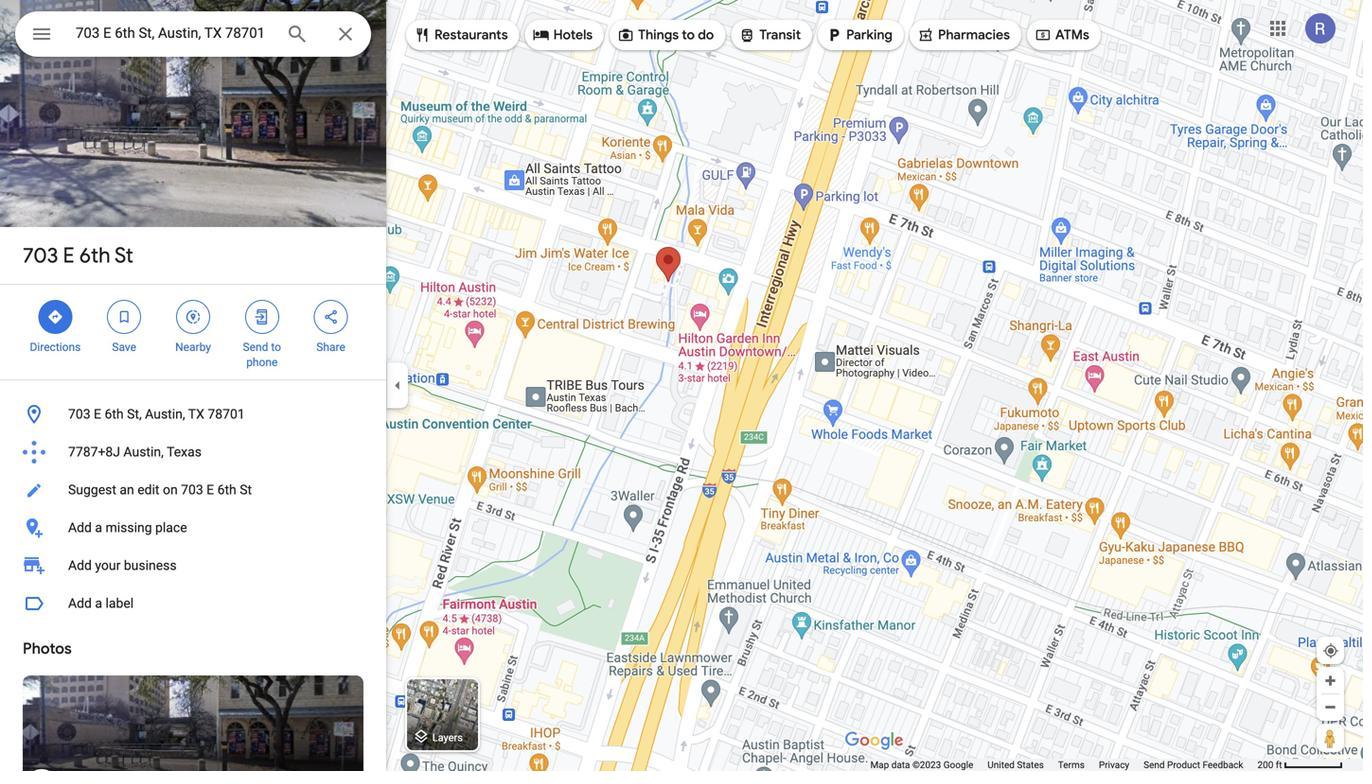 Task type: locate. For each thing, give the bounding box(es) containing it.
label
[[106, 596, 134, 612]]


[[30, 20, 53, 48]]

2 vertical spatial 6th
[[217, 482, 237, 498]]

a inside button
[[95, 596, 102, 612]]

st up 
[[115, 242, 133, 269]]

1 vertical spatial send
[[1144, 760, 1165, 771]]

2 vertical spatial e
[[207, 482, 214, 498]]

e right on
[[207, 482, 214, 498]]

tx
[[188, 407, 204, 422]]

e inside button
[[207, 482, 214, 498]]

2 add from the top
[[68, 558, 92, 574]]

add your business link
[[0, 547, 386, 585]]

send
[[243, 341, 268, 354], [1144, 760, 1165, 771]]

add down suggest
[[68, 520, 92, 536]]

austin, up the edit at the left bottom
[[124, 445, 164, 460]]

2 horizontal spatial e
[[207, 482, 214, 498]]

to inside send to phone
[[271, 341, 281, 354]]

6th for st,
[[105, 407, 124, 422]]

 things to do
[[618, 25, 714, 45]]

suggest an edit on 703 e 6th st button
[[0, 472, 386, 509]]

6th
[[79, 242, 110, 269], [105, 407, 124, 422], [217, 482, 237, 498]]

0 vertical spatial a
[[95, 520, 102, 536]]

1 horizontal spatial send
[[1144, 760, 1165, 771]]

send up phone
[[243, 341, 268, 354]]

send left product
[[1144, 760, 1165, 771]]

 search field
[[15, 11, 371, 61]]

to up phone
[[271, 341, 281, 354]]

an
[[120, 482, 134, 498]]

data
[[892, 760, 910, 771]]

0 vertical spatial 6th
[[79, 242, 110, 269]]

a left missing
[[95, 520, 102, 536]]

2 a from the top
[[95, 596, 102, 612]]

©2023
[[913, 760, 942, 771]]

0 vertical spatial send
[[243, 341, 268, 354]]

0 vertical spatial e
[[63, 242, 74, 269]]

footer
[[871, 759, 1258, 772]]

 transit
[[739, 25, 801, 45]]


[[254, 307, 271, 328]]

map
[[871, 760, 889, 771]]

send for send product feedback
[[1144, 760, 1165, 771]]

to
[[682, 27, 695, 44], [271, 341, 281, 354]]


[[185, 307, 202, 328]]

703
[[23, 242, 58, 269], [68, 407, 91, 422], [181, 482, 203, 498]]

1 vertical spatial e
[[94, 407, 101, 422]]

austin, right st,
[[145, 407, 185, 422]]

transit
[[760, 27, 801, 44]]

product
[[1168, 760, 1201, 771]]

1 vertical spatial austin,
[[124, 445, 164, 460]]

1 vertical spatial to
[[271, 341, 281, 354]]

add left label at bottom left
[[68, 596, 92, 612]]

add inside button
[[68, 596, 92, 612]]

 pharmacies
[[918, 25, 1010, 45]]

1 add from the top
[[68, 520, 92, 536]]

edit
[[138, 482, 160, 498]]

none field inside 703 e 6th st, austin, tx 78701 "field"
[[76, 22, 271, 45]]

 parking
[[826, 25, 893, 45]]

states
[[1017, 760, 1044, 771]]

united states button
[[988, 759, 1044, 772]]

to left do
[[682, 27, 695, 44]]

show street view coverage image
[[1317, 724, 1345, 753]]

200 ft
[[1258, 760, 1283, 771]]

1 vertical spatial 703
[[68, 407, 91, 422]]

703 right on
[[181, 482, 203, 498]]

a for label
[[95, 596, 102, 612]]

e for st,
[[94, 407, 101, 422]]

703 inside button
[[181, 482, 203, 498]]

austin, inside button
[[124, 445, 164, 460]]

feedback
[[1203, 760, 1244, 771]]

0 vertical spatial add
[[68, 520, 92, 536]]

0 horizontal spatial 703
[[23, 242, 58, 269]]

suggest
[[68, 482, 116, 498]]


[[739, 25, 756, 45]]

0 vertical spatial austin,
[[145, 407, 185, 422]]

None field
[[76, 22, 271, 45]]

e inside "button"
[[94, 407, 101, 422]]

1 vertical spatial add
[[68, 558, 92, 574]]

703 inside "button"
[[68, 407, 91, 422]]

your
[[95, 558, 121, 574]]

send for send to phone
[[243, 341, 268, 354]]

1 horizontal spatial e
[[94, 407, 101, 422]]

2 vertical spatial 703
[[181, 482, 203, 498]]

0 vertical spatial 703
[[23, 242, 58, 269]]

1 horizontal spatial st
[[240, 482, 252, 498]]

0 horizontal spatial st
[[115, 242, 133, 269]]

a
[[95, 520, 102, 536], [95, 596, 102, 612]]

1 vertical spatial a
[[95, 596, 102, 612]]

austin, inside "button"
[[145, 407, 185, 422]]

texas
[[167, 445, 202, 460]]

e
[[63, 242, 74, 269], [94, 407, 101, 422], [207, 482, 214, 498]]

footer inside the google maps element
[[871, 759, 1258, 772]]

ft
[[1276, 760, 1283, 771]]

6th for st
[[79, 242, 110, 269]]

send inside send product feedback button
[[1144, 760, 1165, 771]]

2 vertical spatial add
[[68, 596, 92, 612]]

3 add from the top
[[68, 596, 92, 612]]

1 horizontal spatial 703
[[68, 407, 91, 422]]

send to phone
[[243, 341, 281, 369]]

e left st,
[[94, 407, 101, 422]]

send product feedback
[[1144, 760, 1244, 771]]

nearby
[[175, 341, 211, 354]]

add a missing place button
[[0, 509, 386, 547]]

add
[[68, 520, 92, 536], [68, 558, 92, 574], [68, 596, 92, 612]]

0 vertical spatial to
[[682, 27, 695, 44]]

map data ©2023 google
[[871, 760, 974, 771]]

2 horizontal spatial 703
[[181, 482, 203, 498]]

terms
[[1058, 760, 1085, 771]]

google account: ruby anderson  
(rubyanndersson@gmail.com) image
[[1306, 13, 1336, 44]]

0 horizontal spatial send
[[243, 341, 268, 354]]


[[826, 25, 843, 45]]


[[918, 25, 935, 45]]

703 up ""
[[23, 242, 58, 269]]

phone
[[246, 356, 278, 369]]

703 up 7787+8j
[[68, 407, 91, 422]]

austin,
[[145, 407, 185, 422], [124, 445, 164, 460]]

 button
[[15, 11, 68, 61]]

1 a from the top
[[95, 520, 102, 536]]

0 horizontal spatial e
[[63, 242, 74, 269]]


[[323, 307, 340, 328]]

e up ""
[[63, 242, 74, 269]]

add left the your
[[68, 558, 92, 574]]

a left label at bottom left
[[95, 596, 102, 612]]

add your business
[[68, 558, 177, 574]]

footer containing map data ©2023 google
[[871, 759, 1258, 772]]

1 horizontal spatial to
[[682, 27, 695, 44]]

0 horizontal spatial to
[[271, 341, 281, 354]]

add inside button
[[68, 520, 92, 536]]

6th inside "button"
[[105, 407, 124, 422]]

st
[[115, 242, 133, 269], [240, 482, 252, 498]]


[[618, 25, 635, 45]]

st,
[[127, 407, 142, 422]]

st down 7787+8j austin, texas button
[[240, 482, 252, 498]]

1 vertical spatial 6th
[[105, 407, 124, 422]]

hotels
[[554, 27, 593, 44]]

send inside send to phone
[[243, 341, 268, 354]]

1 vertical spatial st
[[240, 482, 252, 498]]

parking
[[847, 27, 893, 44]]

a inside button
[[95, 520, 102, 536]]


[[414, 25, 431, 45]]

restaurants
[[435, 27, 508, 44]]



Task type: vqa. For each thing, say whether or not it's contained in the screenshot.
via
no



Task type: describe. For each thing, give the bounding box(es) containing it.
actions for 703 e 6th st region
[[0, 285, 386, 380]]

business
[[124, 558, 177, 574]]

on
[[163, 482, 178, 498]]

e for st
[[63, 242, 74, 269]]

st inside suggest an edit on 703 e 6th st button
[[240, 482, 252, 498]]

7787+8j austin, texas
[[68, 445, 202, 460]]


[[533, 25, 550, 45]]

pharmacies
[[938, 27, 1010, 44]]

add a label button
[[0, 585, 386, 623]]

atms
[[1056, 27, 1090, 44]]

703 e 6th st, austin, tx 78701
[[68, 407, 245, 422]]


[[47, 307, 64, 328]]

privacy
[[1099, 760, 1130, 771]]

collapse side panel image
[[387, 375, 408, 396]]

703 e 6th st main content
[[0, 0, 386, 772]]

place
[[155, 520, 187, 536]]

google maps element
[[0, 0, 1364, 772]]


[[1035, 25, 1052, 45]]

suggest an edit on 703 e 6th st
[[68, 482, 252, 498]]


[[116, 307, 133, 328]]

 restaurants
[[414, 25, 508, 45]]

photos
[[23, 640, 72, 659]]

 atms
[[1035, 25, 1090, 45]]

add a label
[[68, 596, 134, 612]]

add for add your business
[[68, 558, 92, 574]]

things
[[638, 27, 679, 44]]

show your location image
[[1323, 643, 1340, 660]]

 hotels
[[533, 25, 593, 45]]

200 ft button
[[1258, 760, 1344, 771]]

united states
[[988, 760, 1044, 771]]

do
[[698, 27, 714, 44]]

6th inside button
[[217, 482, 237, 498]]

terms button
[[1058, 759, 1085, 772]]

share
[[317, 341, 346, 354]]

200
[[1258, 760, 1274, 771]]

privacy button
[[1099, 759, 1130, 772]]

add for add a label
[[68, 596, 92, 612]]

7787+8j
[[68, 445, 120, 460]]

send product feedback button
[[1144, 759, 1244, 772]]

directions
[[30, 341, 81, 354]]

add a missing place
[[68, 520, 187, 536]]

google
[[944, 760, 974, 771]]

to inside  things to do
[[682, 27, 695, 44]]

703 for 703 e 6th st, austin, tx 78701
[[68, 407, 91, 422]]

703 e 6th st
[[23, 242, 133, 269]]

0 vertical spatial st
[[115, 242, 133, 269]]

703 e 6th st, austin, tx 78701 button
[[0, 396, 386, 434]]

save
[[112, 341, 136, 354]]

zoom in image
[[1324, 674, 1338, 688]]

7787+8j austin, texas button
[[0, 434, 386, 472]]

united
[[988, 760, 1015, 771]]

missing
[[106, 520, 152, 536]]

a for missing
[[95, 520, 102, 536]]

zoom out image
[[1324, 701, 1338, 715]]

703 E 6th St, Austin, TX 78701 field
[[15, 11, 371, 57]]

layers
[[432, 732, 463, 744]]

add for add a missing place
[[68, 520, 92, 536]]

703 for 703 e 6th st
[[23, 242, 58, 269]]

78701
[[208, 407, 245, 422]]



